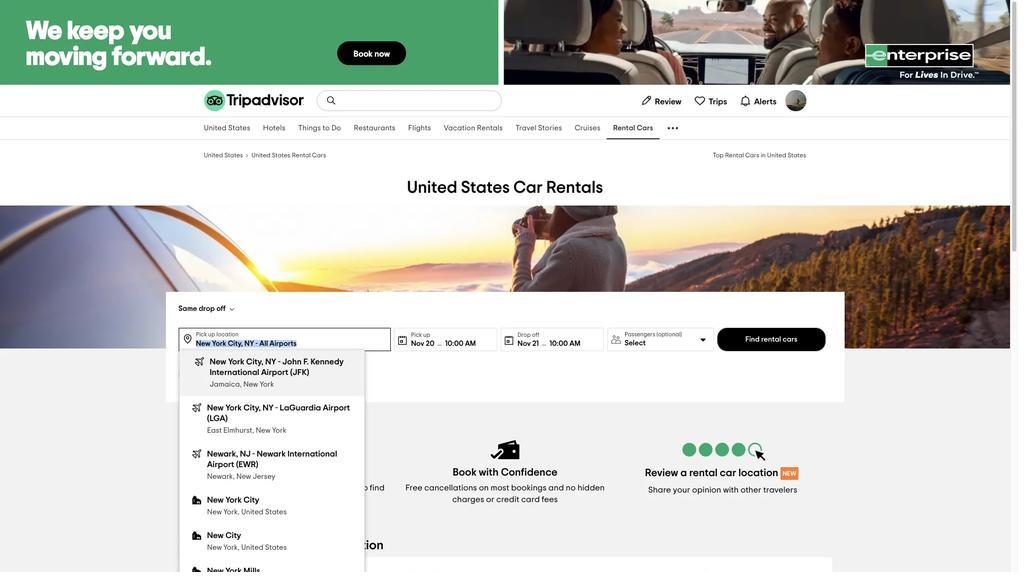 Task type: vqa. For each thing, say whether or not it's contained in the screenshot.


Task type: locate. For each thing, give the bounding box(es) containing it.
rental cars link
[[607, 117, 660, 140]]

york inside the new york city new york, united states
[[226, 497, 242, 505]]

0 vertical spatial car
[[720, 468, 737, 479]]

1 vertical spatial airport
[[323, 404, 350, 413]]

car up "share your opinion with other travelers"
[[720, 468, 737, 479]]

0 horizontal spatial right
[[253, 496, 271, 504]]

am for 21
[[570, 340, 581, 348]]

with down review a rental car location new
[[723, 486, 739, 495]]

location down same drop off
[[216, 332, 239, 338]]

things to do
[[298, 125, 341, 132]]

0 horizontal spatial international
[[210, 369, 259, 377]]

0 vertical spatial york,
[[224, 509, 240, 517]]

york up the new york city, ny - laguardia airport (lga) east elmhurst, new york
[[260, 381, 274, 389]]

ny left john
[[265, 358, 276, 367]]

york
[[228, 358, 244, 367], [260, 381, 274, 389], [226, 404, 242, 413], [272, 428, 286, 435], [226, 497, 242, 505]]

0 vertical spatial united states
[[204, 125, 250, 132]]

find
[[370, 484, 385, 493]]

- inside new york city, ny - john f. kennedy international airport (jfk) jamaica, new york
[[278, 358, 281, 367]]

city, inside the new york city, ny - laguardia airport (lga) east elmhurst, new york
[[244, 404, 261, 413]]

1 vertical spatial york,
[[224, 545, 240, 552]]

10:00 right 21
[[550, 340, 568, 348]]

f.
[[304, 358, 309, 367]]

1 vertical spatial united states
[[204, 152, 243, 159]]

share
[[648, 486, 671, 495]]

rental up opinion
[[690, 468, 718, 479]]

travel stories link
[[509, 117, 569, 140]]

cars down things to do
[[312, 152, 326, 159]]

rental right cruises
[[613, 125, 635, 132]]

new york city, ny - laguardia airport (lga) east elmhurst, new york
[[207, 404, 350, 435]]

york for united
[[226, 497, 242, 505]]

0 horizontal spatial am
[[465, 340, 476, 348]]

1 vertical spatial rental
[[690, 468, 718, 479]]

10:00 right 20
[[445, 340, 464, 348]]

rental right find
[[762, 336, 781, 344]]

1 vertical spatial location
[[739, 468, 779, 479]]

1 pick from the left
[[196, 332, 207, 338]]

international
[[210, 369, 259, 377], [288, 450, 337, 459]]

passengers
[[625, 332, 656, 338]]

elmhurst,
[[224, 428, 254, 435]]

york up (lga)
[[226, 404, 242, 413]]

pick for nov 21
[[411, 332, 422, 338]]

10:00 am
[[445, 340, 476, 348], [550, 340, 581, 348]]

2 am from the left
[[570, 340, 581, 348]]

cruises link
[[569, 117, 607, 140]]

0 vertical spatial rental
[[762, 336, 781, 344]]

0 horizontal spatial up
[[208, 332, 215, 338]]

0 horizontal spatial to
[[323, 125, 330, 132]]

nov down drop
[[518, 340, 531, 348]]

- right nj
[[253, 450, 255, 459]]

united states link
[[198, 117, 257, 140], [204, 151, 243, 159]]

1 horizontal spatial pick
[[411, 332, 422, 338]]

ny inside new york city, ny - john f. kennedy international airport (jfk) jamaica, new york
[[265, 358, 276, 367]]

1 vertical spatial rentals
[[547, 179, 603, 196]]

rental down "things"
[[292, 152, 311, 159]]

0 horizontal spatial airport
[[207, 461, 234, 469]]

airport
[[261, 369, 288, 377], [323, 404, 350, 413], [207, 461, 234, 469]]

0 vertical spatial location
[[216, 332, 239, 338]]

2 vertical spatial -
[[253, 450, 255, 459]]

1 horizontal spatial the
[[298, 496, 311, 504]]

ny
[[265, 358, 276, 367], [263, 404, 274, 413]]

york up newark
[[272, 428, 286, 435]]

am right 20
[[465, 340, 476, 348]]

(jfk)
[[290, 369, 309, 377]]

right down 60,000
[[253, 496, 271, 504]]

1 vertical spatial newark,
[[207, 474, 235, 481]]

new
[[783, 471, 797, 477]]

rental down the new york city new york, united states
[[258, 540, 292, 553]]

up down "drop"
[[208, 332, 215, 338]]

nov
[[411, 340, 424, 348], [518, 340, 531, 348]]

pick down same drop off
[[196, 332, 207, 338]]

city, up elmhurst,
[[244, 404, 261, 413]]

1 horizontal spatial am
[[570, 340, 581, 348]]

20
[[426, 340, 435, 348]]

10:00 for 20
[[445, 340, 464, 348]]

0 horizontal spatial 10:00 am
[[445, 340, 476, 348]]

hotels
[[263, 125, 286, 132]]

2 horizontal spatial rental
[[762, 336, 781, 344]]

0 horizontal spatial the
[[238, 496, 251, 504]]

city, for elmhurst,
[[244, 404, 261, 413]]

2 horizontal spatial car
[[720, 468, 737, 479]]

0 vertical spatial with
[[479, 468, 499, 479]]

1 vertical spatial car
[[273, 496, 286, 504]]

1 the from the left
[[238, 496, 251, 504]]

nov 20
[[411, 340, 435, 348]]

car
[[514, 179, 543, 196]]

ny for john
[[265, 358, 276, 367]]

searching over 60,000 locations worldwide to find you the right car at the right price
[[190, 484, 385, 504]]

City or Airport text field
[[196, 329, 386, 350]]

-
[[278, 358, 281, 367], [275, 404, 278, 413], [253, 450, 255, 459]]

rentals right the car
[[547, 179, 603, 196]]

0 vertical spatial city
[[244, 497, 259, 505]]

to left find
[[360, 484, 368, 493]]

2 nov from the left
[[518, 340, 531, 348]]

with up on
[[479, 468, 499, 479]]

east
[[207, 428, 222, 435]]

book with confidence
[[453, 468, 558, 479]]

0 vertical spatial rentals
[[477, 125, 503, 132]]

2 york, from the top
[[224, 545, 240, 552]]

1 horizontal spatial up
[[423, 332, 430, 338]]

0 horizontal spatial off
[[217, 306, 226, 313]]

most
[[491, 484, 509, 493]]

cars left "in" on the right top of page
[[746, 152, 760, 159]]

location up the other in the bottom right of the page
[[739, 468, 779, 479]]

international up 'jamaica,'
[[210, 369, 259, 377]]

city
[[244, 497, 259, 505], [226, 532, 241, 541]]

1 horizontal spatial city
[[244, 497, 259, 505]]

kennedy
[[311, 358, 344, 367]]

1 vertical spatial with
[[723, 486, 739, 495]]

0 horizontal spatial car
[[273, 496, 286, 504]]

tripadvisor image
[[204, 90, 304, 111]]

2 vertical spatial rental
[[258, 540, 292, 553]]

30+
[[230, 372, 242, 380]]

at
[[288, 496, 296, 504]]

a
[[681, 468, 687, 479]]

city inside the new york city new york, united states
[[244, 497, 259, 505]]

10:00 am for nov 20
[[445, 340, 476, 348]]

2 vertical spatial airport
[[207, 461, 234, 469]]

city down the over
[[244, 497, 259, 505]]

united inside the new york city new york, united states
[[241, 509, 264, 517]]

2 10:00 am from the left
[[550, 340, 581, 348]]

international inside newark, nj - newark international airport (ewr) newark, new jersey
[[288, 450, 337, 459]]

1 horizontal spatial to
[[360, 484, 368, 493]]

airport inside new york city, ny - john f. kennedy international airport (jfk) jamaica, new york
[[261, 369, 288, 377]]

1 horizontal spatial nov
[[518, 340, 531, 348]]

1 horizontal spatial airport
[[261, 369, 288, 377]]

york down the over
[[226, 497, 242, 505]]

1 nov from the left
[[411, 340, 424, 348]]

nov down 'pick up'
[[411, 340, 424, 348]]

0 horizontal spatial 10:00
[[445, 340, 464, 348]]

0 vertical spatial city,
[[246, 358, 264, 367]]

flights link
[[402, 117, 438, 140]]

same drop off
[[179, 306, 226, 313]]

no
[[566, 484, 576, 493]]

0 horizontal spatial rentals
[[477, 125, 503, 132]]

1 vertical spatial to
[[360, 484, 368, 493]]

the down the over
[[238, 496, 251, 504]]

to left do
[[323, 125, 330, 132]]

0 horizontal spatial city
[[226, 532, 241, 541]]

charges
[[452, 496, 484, 504]]

rental cars
[[613, 125, 654, 132]]

off right "drop"
[[217, 306, 226, 313]]

share your opinion with other travelers
[[648, 486, 798, 495]]

2 up from the left
[[423, 332, 430, 338]]

find rental cars
[[746, 336, 798, 344]]

1 horizontal spatial 10:00
[[550, 340, 568, 348]]

1 newark, from the top
[[207, 450, 238, 459]]

york, down the new york city new york, united states
[[224, 545, 240, 552]]

0 horizontal spatial with
[[479, 468, 499, 479]]

1 am from the left
[[465, 340, 476, 348]]

10:00 am right 20
[[445, 340, 476, 348]]

credit
[[497, 496, 520, 504]]

worldwide
[[237, 468, 288, 479]]

1 horizontal spatial rental
[[690, 468, 718, 479]]

car left the information
[[295, 540, 315, 553]]

cars down review link
[[637, 125, 654, 132]]

rental inside button
[[762, 336, 781, 344]]

10:00
[[445, 340, 464, 348], [550, 340, 568, 348]]

cars
[[783, 336, 798, 344]]

location
[[216, 332, 239, 338], [739, 468, 779, 479]]

york for laguardia
[[226, 404, 242, 413]]

- inside newark, nj - newark international airport (ewr) newark, new jersey
[[253, 450, 255, 459]]

airport right "laguardia"
[[323, 404, 350, 413]]

pick up
[[411, 332, 430, 338]]

york for john
[[228, 358, 244, 367]]

0 horizontal spatial location
[[216, 332, 239, 338]]

city inside new city new york, united states
[[226, 532, 241, 541]]

airport down john
[[261, 369, 288, 377]]

flights
[[408, 125, 431, 132]]

1 horizontal spatial rental
[[613, 125, 635, 132]]

1 vertical spatial -
[[275, 404, 278, 413]]

off
[[217, 306, 226, 313], [532, 332, 540, 338]]

0 vertical spatial newark,
[[207, 450, 238, 459]]

car
[[720, 468, 737, 479], [273, 496, 286, 504], [295, 540, 315, 553]]

2 horizontal spatial airport
[[323, 404, 350, 413]]

0 horizontal spatial rental
[[258, 540, 292, 553]]

1 horizontal spatial cars
[[637, 125, 654, 132]]

ny left "laguardia"
[[263, 404, 274, 413]]

travel stories
[[516, 125, 562, 132]]

right
[[253, 496, 271, 504], [312, 496, 331, 504]]

0 vertical spatial review
[[655, 97, 682, 106]]

newark, up searching
[[207, 474, 235, 481]]

drop
[[199, 306, 215, 313]]

1 vertical spatial city
[[226, 532, 241, 541]]

None search field
[[317, 91, 501, 110]]

passengers (optional) select
[[625, 332, 682, 347]]

- left john
[[278, 358, 281, 367]]

city down the new york city new york, united states
[[226, 532, 241, 541]]

1 horizontal spatial international
[[288, 450, 337, 459]]

newark, left nj
[[207, 450, 238, 459]]

york,
[[224, 509, 240, 517], [224, 545, 240, 552]]

0 vertical spatial -
[[278, 358, 281, 367]]

1 up from the left
[[208, 332, 215, 338]]

off up 21
[[532, 332, 540, 338]]

ny inside the new york city, ny - laguardia airport (lga) east elmhurst, new york
[[263, 404, 274, 413]]

york, down you
[[224, 509, 240, 517]]

car for location
[[720, 468, 737, 479]]

am right 21
[[570, 340, 581, 348]]

rental
[[613, 125, 635, 132], [292, 152, 311, 159], [725, 152, 744, 159]]

1 horizontal spatial car
[[295, 540, 315, 553]]

states
[[228, 125, 250, 132], [224, 152, 243, 159], [272, 152, 291, 159], [788, 152, 807, 159], [461, 179, 510, 196], [265, 509, 287, 517], [219, 540, 256, 553], [265, 545, 287, 552]]

1 vertical spatial international
[[288, 450, 337, 459]]

cruises
[[575, 125, 601, 132]]

0 vertical spatial airport
[[261, 369, 288, 377]]

review up share
[[645, 468, 678, 479]]

- for john
[[278, 358, 281, 367]]

1 horizontal spatial rentals
[[547, 179, 603, 196]]

1 horizontal spatial 10:00 am
[[550, 340, 581, 348]]

ny for laguardia
[[263, 404, 274, 413]]

- left "laguardia"
[[275, 404, 278, 413]]

car left at
[[273, 496, 286, 504]]

review left trips link
[[655, 97, 682, 106]]

2 pick from the left
[[411, 332, 422, 338]]

0 vertical spatial ny
[[265, 358, 276, 367]]

right down worldwide
[[312, 496, 331, 504]]

worldwide coverage
[[237, 468, 338, 479]]

city, inside new york city, ny - john f. kennedy international airport (jfk) jamaica, new york
[[246, 358, 264, 367]]

1 vertical spatial review
[[645, 468, 678, 479]]

free cancellations on most bookings and no hidden charges or credit card fees
[[406, 484, 605, 504]]

2 10:00 from the left
[[550, 340, 568, 348]]

york up 30+ in the bottom left of the page
[[228, 358, 244, 367]]

10:00 for 21
[[550, 340, 568, 348]]

international up coverage
[[288, 450, 337, 459]]

with
[[479, 468, 499, 479], [723, 486, 739, 495]]

1 vertical spatial ny
[[263, 404, 274, 413]]

1 vertical spatial city,
[[244, 404, 261, 413]]

10:00 am right 21
[[550, 340, 581, 348]]

1 horizontal spatial right
[[312, 496, 331, 504]]

city,
[[246, 358, 264, 367], [244, 404, 261, 413]]

rental right top
[[725, 152, 744, 159]]

1 10:00 from the left
[[445, 340, 464, 348]]

2 vertical spatial car
[[295, 540, 315, 553]]

1 horizontal spatial off
[[532, 332, 540, 338]]

city, left john
[[246, 358, 264, 367]]

the right at
[[298, 496, 311, 504]]

0 vertical spatial international
[[210, 369, 259, 377]]

rentals inside vacation rentals link
[[477, 125, 503, 132]]

rentals right vacation
[[477, 125, 503, 132]]

pick up nov 20 on the left
[[411, 332, 422, 338]]

newark,
[[207, 450, 238, 459], [207, 474, 235, 481]]

1 10:00 am from the left
[[445, 340, 476, 348]]

up up 20
[[423, 332, 430, 338]]

airport up searching
[[207, 461, 234, 469]]

drop off
[[518, 332, 540, 338]]

1 york, from the top
[[224, 509, 240, 517]]

1 united states from the top
[[204, 125, 250, 132]]

up
[[208, 332, 215, 338], [423, 332, 430, 338]]

worldwide
[[319, 484, 358, 493]]

in
[[761, 152, 766, 159]]

60,000
[[251, 484, 279, 493]]

0 horizontal spatial pick
[[196, 332, 207, 338]]

0 horizontal spatial nov
[[411, 340, 424, 348]]

- inside the new york city, ny - laguardia airport (lga) east elmhurst, new york
[[275, 404, 278, 413]]

rental inside "link"
[[613, 125, 635, 132]]

select
[[625, 340, 646, 347]]



Task type: describe. For each thing, give the bounding box(es) containing it.
restaurants
[[354, 125, 396, 132]]

nov for nov 20
[[411, 340, 424, 348]]

(ewr)
[[236, 461, 258, 469]]

states inside new city new york, united states
[[265, 545, 287, 552]]

stories
[[538, 125, 562, 132]]

information
[[318, 540, 384, 553]]

locations
[[281, 484, 317, 493]]

0 horizontal spatial cars
[[312, 152, 326, 159]]

airport inside the new york city, ny - laguardia airport (lga) east elmhurst, new york
[[323, 404, 350, 413]]

united states rental car information
[[179, 540, 384, 553]]

21
[[533, 340, 539, 348]]

10:00 am for nov 21
[[550, 340, 581, 348]]

rental for information
[[258, 540, 292, 553]]

to inside searching over 60,000 locations worldwide to find you the right car at the right price
[[360, 484, 368, 493]]

or
[[486, 496, 495, 504]]

find
[[746, 336, 760, 344]]

- for laguardia
[[275, 404, 278, 413]]

new york city, ny - john f. kennedy international airport (jfk) jamaica, new york
[[210, 358, 344, 389]]

searching
[[190, 484, 230, 493]]

new inside newark, nj - newark international airport (ewr) newark, new jersey
[[236, 474, 251, 481]]

coverage
[[290, 468, 338, 479]]

up for nov 21
[[423, 332, 430, 338]]

am for 20
[[465, 340, 476, 348]]

nov 21
[[518, 340, 539, 348]]

bookings
[[511, 484, 547, 493]]

john
[[282, 358, 302, 367]]

2 right from the left
[[312, 496, 331, 504]]

newark
[[257, 450, 286, 459]]

0 vertical spatial to
[[323, 125, 330, 132]]

newark, nj - newark international airport (ewr) newark, new jersey
[[207, 450, 337, 481]]

1 vertical spatial united states link
[[204, 151, 243, 159]]

2 newark, from the top
[[207, 474, 235, 481]]

age
[[207, 372, 221, 380]]

other
[[741, 486, 762, 495]]

book
[[453, 468, 477, 479]]

do
[[332, 125, 341, 132]]

united states rental cars
[[252, 152, 326, 159]]

2 horizontal spatial cars
[[746, 152, 760, 159]]

vacation
[[444, 125, 475, 132]]

and
[[549, 484, 564, 493]]

0 horizontal spatial rental
[[292, 152, 311, 159]]

(optional)
[[657, 332, 682, 338]]

review for review
[[655, 97, 682, 106]]

things to do link
[[292, 117, 348, 140]]

car inside searching over 60,000 locations worldwide to find you the right car at the right price
[[273, 496, 286, 504]]

over
[[232, 484, 249, 493]]

pick for drop off
[[196, 332, 207, 338]]

car for information
[[295, 540, 315, 553]]

rental for location
[[690, 468, 718, 479]]

card
[[521, 496, 540, 504]]

confidence
[[501, 468, 558, 479]]

price
[[332, 496, 353, 504]]

1 horizontal spatial location
[[739, 468, 779, 479]]

york, inside the new york city new york, united states
[[224, 509, 240, 517]]

city, for airport
[[246, 358, 264, 367]]

on
[[479, 484, 489, 493]]

jamaica,
[[210, 381, 242, 389]]

your
[[673, 486, 691, 495]]

alerts
[[754, 97, 777, 106]]

0 vertical spatial united states link
[[198, 117, 257, 140]]

states inside the new york city new york, united states
[[265, 509, 287, 517]]

advertisement region
[[0, 0, 1011, 85]]

2 united states from the top
[[204, 152, 243, 159]]

1 horizontal spatial with
[[723, 486, 739, 495]]

2 horizontal spatial rental
[[725, 152, 744, 159]]

york, inside new city new york, united states
[[224, 545, 240, 552]]

new york city new york, united states
[[207, 497, 287, 517]]

hotels link
[[257, 117, 292, 140]]

top
[[713, 152, 724, 159]]

drop
[[518, 332, 531, 338]]

up for drop off
[[208, 332, 215, 338]]

free
[[406, 484, 423, 493]]

search image
[[326, 95, 337, 106]]

review link
[[637, 90, 686, 111]]

trips
[[709, 97, 727, 106]]

review for review a rental car location new
[[645, 468, 678, 479]]

fees
[[542, 496, 558, 504]]

vacation rentals
[[444, 125, 503, 132]]

driver's age
[[179, 372, 221, 380]]

travel
[[516, 125, 537, 132]]

1 right from the left
[[253, 496, 271, 504]]

you
[[222, 496, 236, 504]]

new city new york, united states
[[207, 532, 287, 552]]

find rental cars button
[[718, 328, 826, 352]]

2 the from the left
[[298, 496, 311, 504]]

jersey
[[253, 474, 275, 481]]

alerts link
[[736, 90, 781, 111]]

things
[[298, 125, 321, 132]]

pick up location
[[196, 332, 239, 338]]

1 vertical spatial off
[[532, 332, 540, 338]]

airport inside newark, nj - newark international airport (ewr) newark, new jersey
[[207, 461, 234, 469]]

same
[[179, 306, 197, 313]]

0 vertical spatial off
[[217, 306, 226, 313]]

review a rental car location new
[[645, 468, 797, 479]]

international inside new york city, ny - john f. kennedy international airport (jfk) jamaica, new york
[[210, 369, 259, 377]]

profile picture image
[[785, 90, 807, 111]]

united inside new city new york, united states
[[241, 545, 264, 552]]

nj
[[240, 450, 251, 459]]

vacation rentals link
[[438, 117, 509, 140]]

united states car rentals
[[407, 179, 603, 196]]

travelers
[[764, 486, 798, 495]]

top rental cars in united states
[[713, 152, 807, 159]]

driver's
[[179, 372, 205, 380]]

nov for nov 21
[[518, 340, 531, 348]]

cars inside "link"
[[637, 125, 654, 132]]



